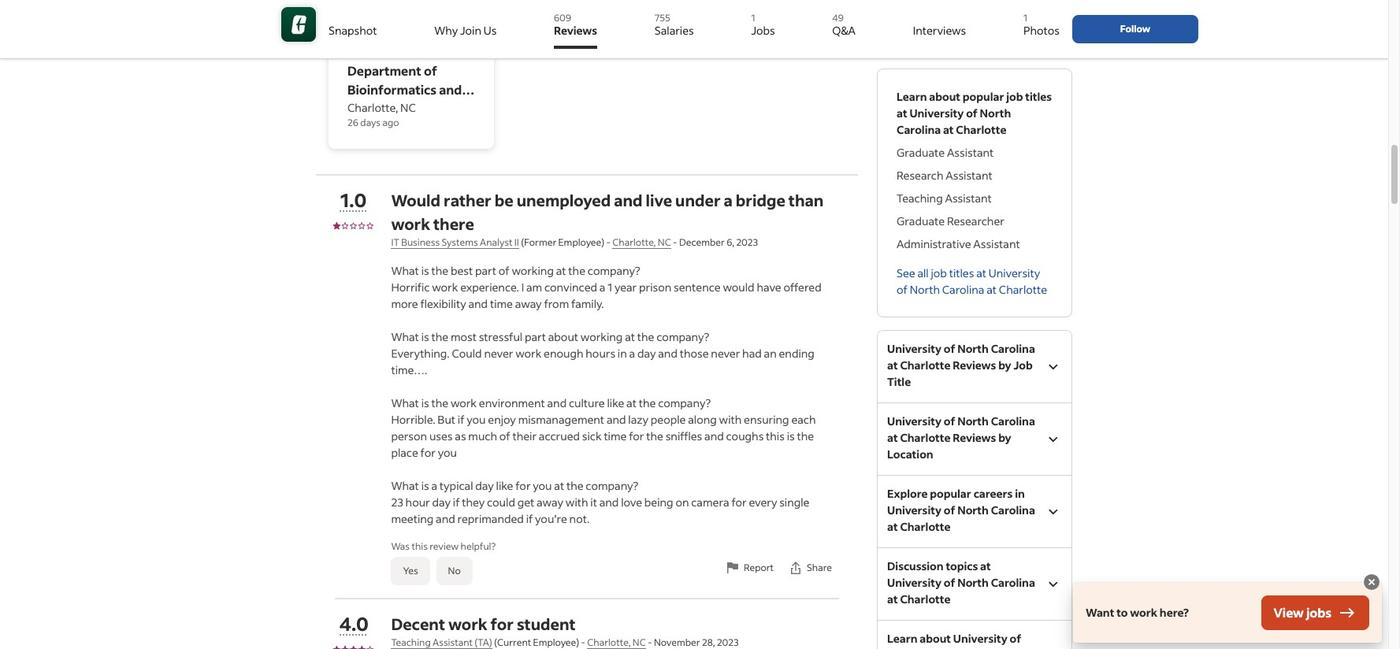 Task type: vqa. For each thing, say whether or not it's contained in the screenshot.
align corresponding to details
no



Task type: locate. For each thing, give the bounding box(es) containing it.
charlotte, nc link left november
[[587, 637, 646, 649]]

a inside what is a typical day like for you at the company? 23 hour day if they could get away with it and love being on camera for every single meeting and reprimanded if you're not.
[[431, 478, 437, 493]]

discussion
[[887, 559, 944, 574]]

1 vertical spatial learn
[[887, 631, 918, 646]]

at
[[897, 106, 908, 121], [943, 122, 954, 137], [556, 263, 566, 278], [977, 266, 987, 281], [987, 282, 997, 297], [625, 329, 635, 344], [887, 358, 898, 373], [627, 396, 637, 411], [887, 430, 898, 445], [554, 478, 564, 493], [887, 519, 898, 534], [981, 559, 991, 574], [887, 592, 898, 607], [967, 648, 978, 649]]

a inside what is the best part of working at the company? horrific work experience.  i am convinced a 1 year prison sentence would have offered more flexibility and time away from family.
[[600, 280, 606, 295]]

1 vertical spatial titles
[[949, 266, 974, 281]]

learn down interviews
[[897, 89, 927, 104]]

a up family.
[[600, 280, 606, 295]]

of down university of north carolina at charlotte reviews by job title
[[944, 414, 956, 429]]

4.0 button
[[339, 612, 369, 636]]

it business systems analyst ii link
[[391, 236, 519, 249]]

company? inside what is the work environment and culture like at the company? horrible.  but if you enjoy mismanagement and lazy people along with ensuring each person uses as much of their accrued sick time for the sniffles and coughs this is the place for you
[[658, 396, 711, 411]]

show more
[[897, 11, 955, 26]]

1 horizontal spatial titles
[[1026, 89, 1052, 104]]

you
[[467, 412, 486, 427], [438, 445, 457, 460], [533, 478, 552, 493]]

1 vertical spatial in
[[1015, 486, 1025, 501]]

2 by from the top
[[999, 430, 1012, 445]]

like right culture
[[607, 396, 624, 411]]

company? up people
[[658, 396, 711, 411]]

with
[[719, 412, 742, 427], [566, 495, 588, 510]]

those
[[680, 346, 709, 361]]

a right under
[[724, 190, 733, 210]]

1 by from the top
[[999, 358, 1012, 373]]

us
[[484, 23, 497, 38]]

carolina down job
[[991, 414, 1035, 429]]

i
[[521, 280, 524, 295]]

0 horizontal spatial nc
[[400, 100, 416, 115]]

0 vertical spatial teaching
[[897, 191, 943, 206]]

explore popular careers in university of north carolina at charlotte button
[[878, 476, 1072, 549]]

hour
[[406, 495, 430, 510]]

employee)
[[558, 236, 605, 248], [533, 637, 579, 649]]

december
[[679, 236, 725, 248]]

1 what from the top
[[391, 263, 419, 278]]

0 vertical spatial like
[[607, 396, 624, 411]]

reviews for university of north carolina at charlotte reviews by location
[[953, 430, 996, 445]]

reprimanded
[[458, 511, 524, 526]]

0 vertical spatial 2023
[[737, 236, 758, 248]]

0 horizontal spatial titles
[[949, 266, 974, 281]]

1 horizontal spatial working
[[581, 329, 623, 344]]

each
[[792, 412, 816, 427]]

1 vertical spatial popular
[[930, 486, 972, 501]]

administrative
[[897, 236, 971, 251]]

0 vertical spatial with
[[719, 412, 742, 427]]

(ta)
[[475, 637, 492, 649]]

decent
[[391, 614, 445, 634]]

year
[[615, 280, 637, 295]]

employee) inside would rather be unemployed and live under a bridge than work there it business systems analyst ii (former employee) - charlotte, nc - december 6, 2023
[[558, 236, 605, 248]]

learn
[[897, 89, 927, 104], [887, 631, 918, 646]]

lazy
[[628, 412, 649, 427]]

1 vertical spatial charlotte, nc link
[[587, 637, 646, 649]]

0 horizontal spatial more
[[391, 296, 418, 311]]

1 jobs
[[751, 12, 775, 38]]

convinced
[[545, 280, 597, 295]]

1 vertical spatial job
[[931, 266, 947, 281]]

0 vertical spatial if
[[458, 412, 465, 427]]

about
[[929, 89, 961, 104], [548, 329, 579, 344], [920, 631, 951, 646]]

jobs
[[1307, 604, 1332, 621]]

1 vertical spatial employee)
[[533, 637, 579, 649]]

0 horizontal spatial working
[[512, 263, 554, 278]]

charlotte up "graduate assistant" link
[[956, 122, 1007, 137]]

of inside discussion topics at university of north carolina at charlotte
[[944, 575, 956, 590]]

2023 right 28, on the bottom right of page
[[717, 637, 739, 649]]

carolina up job
[[991, 341, 1035, 356]]

reviews inside university of north carolina at charlotte reviews by job title
[[953, 358, 996, 373]]

if inside what is the work environment and culture like at the company? horrible.  but if you enjoy mismanagement and lazy people along with ensuring each person uses as much of their accrued sick time for the sniffles and coughs this is the place for you
[[458, 412, 465, 427]]

place
[[391, 445, 418, 460]]

1 vertical spatial time
[[604, 429, 627, 444]]

of inside see all job titles at university of north carolina at charlotte
[[897, 282, 908, 297]]

1 vertical spatial away
[[537, 495, 564, 510]]

0 horizontal spatial day
[[432, 495, 451, 510]]

1 vertical spatial day
[[475, 478, 494, 493]]

what inside what is the most stressful part about working at the company? everything.  could never work enough hours in a day and those never had an ending time….
[[391, 329, 419, 344]]

0 vertical spatial graduate
[[897, 145, 945, 160]]

0 vertical spatial charlotte,
[[348, 100, 398, 115]]

time
[[490, 296, 513, 311], [604, 429, 627, 444]]

0 vertical spatial in
[[618, 346, 627, 361]]

2 vertical spatial you
[[533, 478, 552, 493]]

the up but
[[431, 396, 449, 411]]

university up location
[[887, 414, 942, 429]]

charlotte,
[[348, 100, 398, 115], [613, 236, 656, 248], [587, 637, 631, 649]]

the up not.
[[567, 478, 584, 493]]

work inside what is the work environment and culture like at the company? horrible.  but if you enjoy mismanagement and lazy people along with ensuring each person uses as much of their accrued sick time for the sniffles and coughs this is the place for you
[[451, 396, 477, 411]]

work up but
[[451, 396, 477, 411]]

was
[[391, 541, 410, 552]]

decent work for student link
[[391, 614, 576, 634]]

popular inside learn about popular job titles at university of north carolina at charlotte graduate assistant research assistant teaching assistant graduate researcher administrative assistant
[[963, 89, 1004, 104]]

more right show
[[928, 11, 955, 26]]

graduate
[[897, 145, 945, 160], [897, 214, 945, 229]]

never
[[484, 346, 513, 361], [711, 346, 740, 361]]

carolina down careers
[[991, 503, 1035, 518]]

charlotte, nc link down live at top
[[613, 236, 671, 249]]

university down explore
[[887, 503, 942, 518]]

0 vertical spatial about
[[929, 89, 961, 104]]

horrific
[[391, 280, 430, 295]]

nc down bioinformatics
[[400, 100, 416, 115]]

time right sick
[[604, 429, 627, 444]]

0 vertical spatial charlotte, nc link
[[613, 236, 671, 249]]

research
[[897, 168, 944, 183]]

what inside what is the best part of working at the company? horrific work experience.  i am convinced a 1 year prison sentence would have offered more flexibility and time away from family.
[[391, 263, 419, 278]]

about for learn about popular job titles at university of north carolina at charlotte graduate assistant research assistant teaching assistant graduate researcher administrative assistant
[[929, 89, 961, 104]]

charlotte, up 26 days ago
[[348, 100, 398, 115]]

1 vertical spatial you
[[438, 445, 457, 460]]

by inside university of north carolina at charlotte reviews by job title
[[999, 358, 1012, 373]]

0 vertical spatial employee)
[[558, 236, 605, 248]]

0 horizontal spatial like
[[496, 478, 513, 493]]

- right (current in the left bottom of the page
[[581, 637, 586, 649]]

0 vertical spatial time
[[490, 296, 513, 311]]

join
[[460, 23, 482, 38]]

1 vertical spatial 2023
[[717, 637, 739, 649]]

of inside what is the best part of working at the company? horrific work experience.  i am convinced a 1 year prison sentence would have offered more flexibility and time away from family.
[[499, 263, 510, 278]]

what up horrific
[[391, 263, 419, 278]]

company? inside what is a typical day like for you at the company? 23 hour day if they could get away with it and love being on camera for every single meeting and reprimanded if you're not.
[[586, 478, 639, 493]]

2 horizontal spatial day
[[638, 346, 656, 361]]

university inside discussion topics at university of north carolina at charlotte
[[887, 575, 942, 590]]

1 vertical spatial by
[[999, 430, 1012, 445]]

1 horizontal spatial you
[[467, 412, 486, 427]]

1 horizontal spatial teaching
[[897, 191, 943, 206]]

charlotte, nc link for 4.0
[[587, 637, 646, 649]]

reviews inside university of north carolina at charlotte reviews by location
[[953, 430, 996, 445]]

by left job
[[999, 358, 1012, 373]]

a inside what is the most stressful part about working at the company? everything.  could never work enough hours in a day and those never had an ending time….
[[629, 346, 635, 361]]

company? up year
[[588, 263, 640, 278]]

from
[[544, 296, 569, 311]]

2 vertical spatial day
[[432, 495, 451, 510]]

is for what is the best part of working at the company? horrific work experience.  i am convinced a 1 year prison sentence would have offered more flexibility and time away from family.
[[421, 263, 429, 278]]

0 vertical spatial titles
[[1026, 89, 1052, 104]]

graduate up research
[[897, 145, 945, 160]]

and right it
[[600, 495, 619, 510]]

with inside what is the work environment and culture like at the company? horrible.  but if you enjoy mismanagement and lazy people along with ensuring each person uses as much of their accrued sick time for the sniffles and coughs this is the place for you
[[719, 412, 742, 427]]

28,
[[702, 637, 715, 649]]

employee) down student
[[533, 637, 579, 649]]

about down discussion topics at university of north carolina at charlotte
[[920, 631, 951, 646]]

0 vertical spatial more
[[928, 11, 955, 26]]

hours
[[586, 346, 616, 361]]

charlotte up title at bottom
[[900, 358, 951, 373]]

1 horizontal spatial day
[[475, 478, 494, 493]]

much
[[468, 429, 497, 444]]

part inside what is the best part of working at the company? horrific work experience.  i am convinced a 1 year prison sentence would have offered more flexibility and time away from family.
[[475, 263, 496, 278]]

nc
[[400, 100, 416, 115], [658, 236, 671, 248], [633, 637, 646, 649]]

of down topics
[[944, 575, 956, 590]]

0 vertical spatial day
[[638, 346, 656, 361]]

1 vertical spatial charlotte,
[[613, 236, 656, 248]]

culture
[[569, 396, 605, 411]]

person
[[391, 429, 427, 444]]

work inside decent work for student teaching assistant (ta) (current employee) - charlotte, nc - november 28, 2023
[[448, 614, 488, 634]]

people
[[651, 412, 686, 427]]

carolina inside university of north carolina at charlotte reviews by job title
[[991, 341, 1035, 356]]

assistant left (ta)
[[433, 637, 473, 649]]

like up could at the left
[[496, 478, 513, 493]]

you up much
[[467, 412, 486, 427]]

of inside learn about popular job titles at university of north carolina at charlotte graduate assistant research assistant teaching assistant graduate researcher administrative assistant
[[966, 106, 978, 121]]

the up department
[[398, 43, 418, 60]]

work up business
[[391, 214, 430, 234]]

time down 'experience.'
[[490, 296, 513, 311]]

(current
[[494, 637, 531, 649]]

north inside learn about popular job titles at university of north carolina at charlotte graduate assistant research assistant teaching assistant graduate researcher administrative assistant
[[980, 106, 1011, 121]]

2 what from the top
[[391, 329, 419, 344]]

to
[[1117, 605, 1128, 620]]

learn about popular job titles at university of north carolina at charlotte graduate assistant research assistant teaching assistant graduate researcher administrative assistant
[[897, 89, 1052, 251]]

have
[[757, 280, 782, 295]]

assistant up graduate researcher link
[[945, 191, 992, 206]]

if down "get"
[[526, 511, 533, 526]]

1 vertical spatial teaching
[[391, 637, 431, 649]]

1 horizontal spatial 1
[[751, 12, 755, 24]]

what inside what is a typical day like for you at the company? 23 hour day if they could get away with it and love being on camera for every single meeting and reprimanded if you're not.
[[391, 478, 419, 493]]

1 horizontal spatial nc
[[633, 637, 646, 649]]

and down 'experience.'
[[469, 296, 488, 311]]

at inside learn about university of north carolina at charlott
[[967, 648, 978, 649]]

working up am
[[512, 263, 554, 278]]

0 vertical spatial learn
[[897, 89, 927, 104]]

what up everything.
[[391, 329, 419, 344]]

2 horizontal spatial nc
[[658, 236, 671, 248]]

nc left november
[[633, 637, 646, 649]]

0 vertical spatial this
[[766, 429, 785, 444]]

1 horizontal spatial more
[[928, 11, 955, 26]]

is inside what is the best part of working at the company? horrific work experience.  i am convinced a 1 year prison sentence would have offered more flexibility and time away from family.
[[421, 263, 429, 278]]

0 vertical spatial away
[[515, 296, 542, 311]]

of down enjoy
[[499, 429, 510, 444]]

for inside decent work for student teaching assistant (ta) (current employee) - charlotte, nc - november 28, 2023
[[491, 614, 514, 634]]

1 vertical spatial like
[[496, 478, 513, 493]]

want to work here?
[[1086, 605, 1189, 620]]

0 vertical spatial reviews
[[554, 23, 597, 38]]

never down 'stressful'
[[484, 346, 513, 361]]

want
[[1086, 605, 1115, 620]]

titles down administrative assistant link
[[949, 266, 974, 281]]

company? inside what is the most stressful part about working at the company? everything.  could never work enough hours in a day and those never had an ending time….
[[657, 329, 709, 344]]

2 vertical spatial if
[[526, 511, 533, 526]]

0 horizontal spatial part
[[475, 263, 496, 278]]

0 vertical spatial nc
[[400, 100, 416, 115]]

0 vertical spatial popular
[[963, 89, 1004, 104]]

best
[[451, 263, 473, 278]]

university down discussion topics at university of north carolina at charlotte dropdown button
[[954, 631, 1008, 646]]

1 vertical spatial with
[[566, 495, 588, 510]]

share button
[[781, 551, 839, 586]]

working
[[512, 263, 554, 278], [581, 329, 623, 344]]

of inside learn about university of north carolina at charlott
[[1010, 631, 1022, 646]]

away up you're
[[537, 495, 564, 510]]

university up "graduate assistant" link
[[910, 106, 964, 121]]

work up (ta)
[[448, 614, 488, 634]]

of
[[382, 43, 396, 60], [424, 62, 437, 79], [966, 106, 978, 121], [499, 263, 510, 278], [897, 282, 908, 297], [944, 341, 956, 356], [944, 414, 956, 429], [499, 429, 510, 444], [944, 503, 956, 518], [944, 575, 956, 590], [1010, 631, 1022, 646]]

family.
[[571, 296, 604, 311]]

popular inside explore popular careers in university of north carolina at charlotte
[[930, 486, 972, 501]]

carolina down discussion topics at university of north carolina at charlotte
[[921, 648, 965, 649]]

nc inside would rather be unemployed and live under a bridge than work there it business systems analyst ii (former employee) - charlotte, nc - december 6, 2023
[[658, 236, 671, 248]]

charlotte inside explore popular careers in university of north carolina at charlotte
[[900, 519, 951, 534]]

carolina up learn about university of north carolina at charlott dropdown button
[[991, 575, 1035, 590]]

2 vertical spatial reviews
[[953, 430, 996, 445]]

0 vertical spatial job
[[1007, 89, 1023, 104]]

view jobs
[[1274, 604, 1332, 621]]

never left had on the bottom
[[711, 346, 740, 361]]

genomics
[[348, 100, 407, 117]]

review
[[430, 541, 459, 552]]

no
[[448, 565, 461, 577]]

2 vertical spatial nc
[[633, 637, 646, 649]]

sick
[[582, 429, 602, 444]]

what up horrible.
[[391, 396, 419, 411]]

charlotte down explore
[[900, 519, 951, 534]]

1 vertical spatial nc
[[658, 236, 671, 248]]

rather
[[444, 190, 492, 210]]

researcher
[[947, 214, 1005, 229]]

3 what from the top
[[391, 396, 419, 411]]

for down lazy
[[629, 429, 644, 444]]

a inside would rather be unemployed and live under a bridge than work there it business systems analyst ii (former employee) - charlotte, nc - december 6, 2023
[[724, 190, 733, 210]]

is down each
[[787, 429, 795, 444]]

0 horizontal spatial job
[[931, 266, 947, 281]]

in inside what is the most stressful part about working at the company? everything.  could never work enough hours in a day and those never had an ending time….
[[618, 346, 627, 361]]

graduate researcher link
[[897, 213, 1053, 229]]

carolina inside explore popular careers in university of north carolina at charlotte
[[991, 503, 1035, 518]]

the
[[398, 43, 418, 60], [431, 263, 449, 278], [569, 263, 586, 278], [431, 329, 449, 344], [637, 329, 655, 344], [431, 396, 449, 411], [639, 396, 656, 411], [646, 429, 664, 444], [797, 429, 814, 444], [567, 478, 584, 493]]

1 vertical spatial reviews
[[953, 358, 996, 373]]

2 vertical spatial about
[[920, 631, 951, 646]]

1 horizontal spatial time
[[604, 429, 627, 444]]

day up they
[[475, 478, 494, 493]]

employee) down would rather be unemployed and live under a bridge than work there link
[[558, 236, 605, 248]]

1 horizontal spatial never
[[711, 346, 740, 361]]

is up horrific
[[421, 263, 429, 278]]

of down see all job titles at university of north carolina at charlotte
[[944, 341, 956, 356]]

university of north carolina at charlotte reviews by location button
[[878, 404, 1072, 476]]

charlotte inside learn about popular job titles at university of north carolina at charlotte graduate assistant research assistant teaching assistant graduate researcher administrative assistant
[[956, 122, 1007, 137]]

(former
[[521, 236, 557, 248]]

2 vertical spatial charlotte,
[[587, 637, 631, 649]]

job
[[1014, 358, 1033, 373]]

this
[[766, 429, 785, 444], [412, 541, 428, 552]]

2 horizontal spatial 1
[[1024, 12, 1028, 24]]

1 photos
[[1024, 12, 1060, 38]]

work up flexibility in the top of the page
[[432, 280, 458, 295]]

1 horizontal spatial part
[[525, 329, 546, 344]]

0 horizontal spatial 1
[[608, 280, 612, 295]]

coughs
[[726, 429, 764, 444]]

a right hours
[[629, 346, 635, 361]]

1 for photos
[[1024, 12, 1028, 24]]

you down the 'uses'
[[438, 445, 457, 460]]

as
[[455, 429, 466, 444]]

2 horizontal spatial you
[[533, 478, 552, 493]]

is for what is a typical day like for you at the company? 23 hour day if they could get away with it and love being on camera for every single meeting and reprimanded if you're not.
[[421, 478, 429, 493]]

away down i
[[515, 296, 542, 311]]

is inside what is a typical day like for you at the company? 23 hour day if they could get away with it and love being on camera for every single meeting and reprimanded if you're not.
[[421, 478, 429, 493]]

0 horizontal spatial with
[[566, 495, 588, 510]]

0 horizontal spatial time
[[490, 296, 513, 311]]

university up title at bottom
[[887, 341, 942, 356]]

1 horizontal spatial with
[[719, 412, 742, 427]]

0 vertical spatial working
[[512, 263, 554, 278]]

1 horizontal spatial job
[[1007, 89, 1023, 104]]

more
[[928, 11, 955, 26], [391, 296, 418, 311]]

by inside university of north carolina at charlotte reviews by location
[[999, 430, 1012, 445]]

what for what is the best part of working at the company? horrific work experience.  i am convinced a 1 year prison sentence would have offered more flexibility and time away from family.
[[391, 263, 419, 278]]

4 what from the top
[[391, 478, 419, 493]]

carolina
[[897, 122, 941, 137], [942, 282, 985, 297], [991, 341, 1035, 356], [991, 414, 1035, 429], [991, 503, 1035, 518], [991, 575, 1035, 590], [921, 648, 965, 649]]

0 horizontal spatial teaching
[[391, 637, 431, 649]]

university down discussion
[[887, 575, 942, 590]]

1 horizontal spatial this
[[766, 429, 785, 444]]

nc left december
[[658, 236, 671, 248]]

for down the 'uses'
[[421, 445, 436, 460]]

is for what is the work environment and culture like at the company? horrible.  but if you enjoy mismanagement and lazy people along with ensuring each person uses as much of their accrued sick time for the sniffles and coughs this is the place for you
[[421, 396, 429, 411]]

teaching inside learn about popular job titles at university of north carolina at charlotte graduate assistant research assistant teaching assistant graduate researcher administrative assistant
[[897, 191, 943, 206]]

get
[[518, 495, 535, 510]]

company? up those
[[657, 329, 709, 344]]

uses
[[429, 429, 453, 444]]

close image
[[1363, 573, 1382, 592]]

ii
[[514, 236, 519, 248]]

north inside discussion topics at university of north carolina at charlotte
[[958, 575, 989, 590]]

carolina down administrative assistant link
[[942, 282, 985, 297]]

1 vertical spatial about
[[548, 329, 579, 344]]

ensuring
[[744, 412, 789, 427]]

1 inside 1 jobs
[[751, 12, 755, 24]]

1 horizontal spatial like
[[607, 396, 624, 411]]

job right all
[[931, 266, 947, 281]]

flexibility
[[420, 296, 466, 311]]

1 vertical spatial more
[[391, 296, 418, 311]]

charlotte down discussion
[[900, 592, 951, 607]]

unemployed
[[517, 190, 611, 210]]

learn for at
[[897, 89, 927, 104]]

part up enough
[[525, 329, 546, 344]]

of up topics
[[944, 503, 956, 518]]

about up enough
[[548, 329, 579, 344]]

charlotte inside university of north carolina at charlotte reviews by location
[[900, 430, 951, 445]]

charlotte, inside would rather be unemployed and live under a bridge than work there it business systems analyst ii (former employee) - charlotte, nc - december 6, 2023
[[613, 236, 656, 248]]

1 inside 1 photos
[[1024, 12, 1028, 24]]

is up horrible.
[[421, 396, 429, 411]]

0 horizontal spatial in
[[618, 346, 627, 361]]

student
[[517, 614, 576, 634]]

time inside what is the work environment and culture like at the company? horrible.  but if you enjoy mismanagement and lazy people along with ensuring each person uses as much of their accrued sick time for the sniffles and coughs this is the place for you
[[604, 429, 627, 444]]

1 vertical spatial graduate
[[897, 214, 945, 229]]

this inside what is the work environment and culture like at the company? horrible.  but if you enjoy mismanagement and lazy people along with ensuring each person uses as much of their accrued sick time for the sniffles and coughs this is the place for you
[[766, 429, 785, 444]]

like inside what is the work environment and culture like at the company? horrible.  but if you enjoy mismanagement and lazy people along with ensuring each person uses as much of their accrued sick time for the sniffles and coughs this is the place for you
[[607, 396, 624, 411]]

is for what is the most stressful part about working at the company? everything.  could never work enough hours in a day and those never had an ending time….
[[421, 329, 429, 344]]

charlotte inside see all job titles at university of north carolina at charlotte
[[999, 282, 1048, 297]]

learn about university of north carolina at charlott button
[[878, 621, 1072, 649]]

charlotte, down would rather be unemployed and live under a bridge than work there link
[[613, 236, 656, 248]]

at inside university of north carolina at charlotte reviews by job title
[[887, 358, 898, 373]]

love
[[621, 495, 642, 510]]

working inside what is the most stressful part about working at the company? everything.  could never work enough hours in a day and those never had an ending time….
[[581, 329, 623, 344]]

0 vertical spatial part
[[475, 263, 496, 278]]

0 horizontal spatial you
[[438, 445, 457, 460]]

an
[[764, 346, 777, 361]]

1 vertical spatial this
[[412, 541, 428, 552]]

about up "graduate assistant" link
[[929, 89, 961, 104]]

for up (current in the left bottom of the page
[[491, 614, 514, 634]]

graduate up administrative
[[897, 214, 945, 229]]

part
[[475, 263, 496, 278], [525, 329, 546, 344]]

part up 'experience.'
[[475, 263, 496, 278]]

teaching inside decent work for student teaching assistant (ta) (current employee) - charlotte, nc - november 28, 2023
[[391, 637, 431, 649]]

day right hours
[[638, 346, 656, 361]]

away inside what is a typical day like for you at the company? 23 hour day if they could get away with it and love being on camera for every single meeting and reprimanded if you're not.
[[537, 495, 564, 510]]

the inside what is a typical day like for you at the company? 23 hour day if they could get away with it and love being on camera for every single meeting and reprimanded if you're not.
[[567, 478, 584, 493]]

day down typical
[[432, 495, 451, 510]]

if down typical
[[453, 495, 460, 510]]

charlotte inside university of north carolina at charlotte reviews by job title
[[900, 358, 951, 373]]

popular up "graduate assistant" link
[[963, 89, 1004, 104]]

1 vertical spatial working
[[581, 329, 623, 344]]

company? for it
[[586, 478, 639, 493]]

of down discussion topics at university of north carolina at charlotte dropdown button
[[1010, 631, 1022, 646]]

what is the most stressful part about working at the company? everything.  could never work enough hours in a day and those never had an ending time….
[[391, 329, 815, 378]]

learn inside learn about university of north carolina at charlott
[[887, 631, 918, 646]]

about inside learn about popular job titles at university of north carolina at charlotte graduate assistant research assistant teaching assistant graduate researcher administrative assistant
[[929, 89, 961, 104]]

1 vertical spatial part
[[525, 329, 546, 344]]

1 horizontal spatial in
[[1015, 486, 1025, 501]]

0 horizontal spatial this
[[412, 541, 428, 552]]

see
[[897, 266, 915, 281]]

0 horizontal spatial never
[[484, 346, 513, 361]]

what inside what is the work environment and culture like at the company? horrible.  but if you enjoy mismanagement and lazy people along with ensuring each person uses as much of their accrued sick time for the sniffles and coughs this is the place for you
[[391, 396, 419, 411]]

of up department
[[382, 43, 396, 60]]

0 vertical spatial by
[[999, 358, 1012, 373]]



Task type: describe. For each thing, give the bounding box(es) containing it.
for up "get"
[[516, 478, 531, 493]]

november
[[654, 637, 700, 649]]

could
[[487, 495, 515, 510]]

and inside would rather be unemployed and live under a bridge than work there it business systems analyst ii (former employee) - charlotte, nc - december 6, 2023
[[614, 190, 643, 210]]

working inside what is the best part of working at the company? horrific work experience.  i am convinced a 1 year prison sentence would have offered more flexibility and time away from family.
[[512, 263, 554, 278]]

teaching assistant link
[[897, 190, 1053, 206]]

every
[[749, 495, 777, 510]]

carolina inside discussion topics at university of north carolina at charlotte
[[991, 575, 1035, 590]]

discussion topics at university of north carolina at charlotte button
[[878, 549, 1072, 621]]

assistant up research assistant link
[[947, 145, 994, 160]]

work inside would rather be unemployed and live under a bridge than work there it business systems analyst ii (former employee) - charlotte, nc - december 6, 2023
[[391, 214, 430, 234]]

share
[[807, 562, 832, 574]]

part inside what is the most stressful part about working at the company? everything.  could never work enough hours in a day and those never had an ending time….
[[525, 329, 546, 344]]

nc inside decent work for student teaching assistant (ta) (current employee) - charlotte, nc - november 28, 2023
[[633, 637, 646, 649]]

the up convinced
[[569, 263, 586, 278]]

university inside see all job titles at university of north carolina at charlotte
[[989, 266, 1040, 281]]

explore
[[887, 486, 928, 501]]

and up review
[[436, 511, 455, 526]]

the up lazy
[[639, 396, 656, 411]]

of inside explore popular careers in university of north carolina at charlotte
[[944, 503, 956, 518]]

and inside chair of the department of bioinformatics and genomics
[[439, 81, 462, 98]]

carolina inside see all job titles at university of north carolina at charlotte
[[942, 282, 985, 297]]

2023 inside decent work for student teaching assistant (ta) (current employee) - charlotte, nc - november 28, 2023
[[717, 637, 739, 649]]

bridge
[[736, 190, 786, 210]]

the down each
[[797, 429, 814, 444]]

what for what is a typical day like for you at the company? 23 hour day if they could get away with it and love being on camera for every single meeting and reprimanded if you're not.
[[391, 478, 419, 493]]

2 graduate from the top
[[897, 214, 945, 229]]

the inside chair of the department of bioinformatics and genomics
[[398, 43, 418, 60]]

609 reviews
[[554, 12, 597, 38]]

their
[[513, 429, 537, 444]]

- left november
[[648, 637, 652, 649]]

company? for along
[[658, 396, 711, 411]]

what for what is the most stressful part about working at the company? everything.  could never work enough hours in a day and those never had an ending time….
[[391, 329, 419, 344]]

was this review helpful?
[[391, 541, 496, 552]]

job inside learn about popular job titles at university of north carolina at charlotte graduate assistant research assistant teaching assistant graduate researcher administrative assistant
[[1007, 89, 1023, 104]]

day inside what is the most stressful part about working at the company? everything.  could never work enough hours in a day and those never had an ending time….
[[638, 346, 656, 361]]

at inside what is a typical day like for you at the company? 23 hour day if they could get away with it and love being on camera for every single meeting and reprimanded if you're not.
[[554, 478, 564, 493]]

company? for and
[[657, 329, 709, 344]]

but
[[438, 412, 456, 427]]

the left best
[[431, 263, 449, 278]]

1 vertical spatial if
[[453, 495, 460, 510]]

what for what is the work environment and culture like at the company? horrible.  but if you enjoy mismanagement and lazy people along with ensuring each person uses as much of their accrued sick time for the sniffles and coughs this is the place for you
[[391, 396, 419, 411]]

it
[[391, 236, 399, 248]]

job inside see all job titles at university of north carolina at charlotte
[[931, 266, 947, 281]]

learn about university of north carolina at charlott
[[887, 631, 1031, 649]]

no button
[[436, 557, 473, 586]]

by for university of north carolina at charlotte reviews by location
[[999, 430, 1012, 445]]

university inside university of north carolina at charlotte reviews by location
[[887, 414, 942, 429]]

teaching assistant (ta) link
[[391, 637, 492, 649]]

what is the best part of working at the company? horrific work experience.  i am convinced a 1 year prison sentence would have offered more flexibility and time away from family.
[[391, 263, 822, 311]]

would rather be unemployed and live under a bridge than work there link
[[391, 190, 824, 234]]

north inside explore popular careers in university of north carolina at charlotte
[[958, 503, 989, 518]]

charlotte, inside decent work for student teaching assistant (ta) (current employee) - charlotte, nc - november 28, 2023
[[587, 637, 631, 649]]

north inside university of north carolina at charlotte reviews by job title
[[958, 341, 989, 356]]

than
[[789, 190, 824, 210]]

careers
[[974, 486, 1013, 501]]

business
[[401, 236, 440, 248]]

1.0
[[341, 188, 367, 212]]

at inside explore popular careers in university of north carolina at charlotte
[[887, 519, 898, 534]]

sniffles
[[666, 429, 702, 444]]

decent work for student teaching assistant (ta) (current employee) - charlotte, nc - november 28, 2023
[[391, 614, 739, 649]]

and left lazy
[[607, 412, 626, 427]]

carolina inside learn about popular job titles at university of north carolina at charlotte graduate assistant research assistant teaching assistant graduate researcher administrative assistant
[[897, 122, 941, 137]]

charlotte, nc link for 1.0
[[613, 236, 671, 249]]

see all job titles at university of north carolina at charlotte link
[[897, 265, 1053, 298]]

1.0 button
[[339, 188, 368, 212]]

assistant down "graduate assistant" link
[[946, 168, 993, 183]]

reviews for university of north carolina at charlotte reviews by job title
[[953, 358, 996, 373]]

typical
[[440, 478, 473, 493]]

charlotte inside discussion topics at university of north carolina at charlotte
[[900, 592, 951, 607]]

1 never from the left
[[484, 346, 513, 361]]

university inside learn about popular job titles at university of north carolina at charlotte graduate assistant research assistant teaching assistant graduate researcher administrative assistant
[[910, 106, 964, 121]]

follow
[[1121, 23, 1151, 35]]

topics
[[946, 559, 978, 574]]

here?
[[1160, 605, 1189, 620]]

and up mismanagement
[[547, 396, 567, 411]]

work inside what is the most stressful part about working at the company? everything.  could never work enough hours in a day and those never had an ending time….
[[516, 346, 542, 361]]

north inside learn about university of north carolina at charlott
[[887, 648, 919, 649]]

755
[[655, 12, 671, 24]]

in inside explore popular careers in university of north carolina at charlotte
[[1015, 486, 1025, 501]]

see all job titles at university of north carolina at charlotte
[[897, 266, 1048, 297]]

university inside university of north carolina at charlotte reviews by job title
[[887, 341, 942, 356]]

enough
[[544, 346, 584, 361]]

would
[[391, 190, 441, 210]]

at inside what is the most stressful part about working at the company? everything.  could never work enough hours in a day and those never had an ending time….
[[625, 329, 635, 344]]

view
[[1274, 604, 1304, 621]]

be
[[495, 190, 514, 210]]

everything.
[[391, 346, 450, 361]]

would rather be unemployed and live under a bridge than work there it business systems analyst ii (former employee) - charlotte, nc - december 6, 2023
[[391, 190, 824, 248]]

what is the work environment and culture like at the company? horrible.  but if you enjoy mismanagement and lazy people along with ensuring each person uses as much of their accrued sick time for the sniffles and coughs this is the place for you
[[391, 396, 816, 460]]

assistant inside decent work for student teaching assistant (ta) (current employee) - charlotte, nc - november 28, 2023
[[433, 637, 473, 649]]

company? inside what is the best part of working at the company? horrific work experience.  i am convinced a 1 year prison sentence would have offered more flexibility and time away from family.
[[588, 263, 640, 278]]

at inside what is the work environment and culture like at the company? horrible.  but if you enjoy mismanagement and lazy people along with ensuring each person uses as much of their accrued sick time for the sniffles and coughs this is the place for you
[[627, 396, 637, 411]]

show more button
[[897, 2, 955, 36]]

1 inside what is the best part of working at the company? horrific work experience.  i am convinced a 1 year prison sentence would have offered more flexibility and time away from family.
[[608, 280, 612, 295]]

discussion topics at university of north carolina at charlotte
[[887, 559, 1035, 607]]

interviews link
[[913, 6, 966, 49]]

along
[[688, 412, 717, 427]]

learn for carolina
[[887, 631, 918, 646]]

work right to
[[1130, 605, 1158, 620]]

carolina inside university of north carolina at charlotte reviews by location
[[991, 414, 1035, 429]]

stressful
[[479, 329, 523, 344]]

more inside what is the best part of working at the company? horrific work experience.  i am convinced a 1 year prison sentence would have offered more flexibility and time away from family.
[[391, 296, 418, 311]]

employee) inside decent work for student teaching assistant (ta) (current employee) - charlotte, nc - november 28, 2023
[[533, 637, 579, 649]]

4.0
[[339, 612, 369, 636]]

2023 inside would rather be unemployed and live under a bridge than work there it business systems analyst ii (former employee) - charlotte, nc - december 6, 2023
[[737, 236, 758, 248]]

explore popular careers in university of north carolina at charlotte
[[887, 486, 1035, 534]]

the down prison
[[637, 329, 655, 344]]

why join us link
[[434, 6, 497, 49]]

49 q&a
[[832, 12, 856, 38]]

and inside what is the best part of working at the company? horrific work experience.  i am convinced a 1 year prison sentence would have offered more flexibility and time away from family.
[[469, 296, 488, 311]]

of up bioinformatics
[[424, 62, 437, 79]]

by for university of north carolina at charlotte reviews by job title
[[999, 358, 1012, 373]]

of inside university of north carolina at charlotte reviews by location
[[944, 414, 956, 429]]

6,
[[727, 236, 735, 248]]

the down people
[[646, 429, 664, 444]]

- left december
[[673, 236, 677, 248]]

north inside university of north carolina at charlotte reviews by location
[[958, 414, 989, 429]]

for left every in the right of the page
[[732, 495, 747, 510]]

jobs
[[751, 23, 775, 38]]

assistant down researcher
[[974, 236, 1020, 251]]

of inside university of north carolina at charlotte reviews by job title
[[944, 341, 956, 356]]

2 never from the left
[[711, 346, 740, 361]]

meeting
[[391, 511, 434, 526]]

view jobs link
[[1261, 596, 1370, 631]]

university inside explore popular careers in university of north carolina at charlotte
[[887, 503, 942, 518]]

like inside what is a typical day like for you at the company? 23 hour day if they could get away with it and love being on camera for every single meeting and reprimanded if you're not.
[[496, 478, 513, 493]]

snapshot
[[329, 23, 377, 38]]

about inside what is the most stressful part about working at the company? everything.  could never work enough hours in a day and those never had an ending time….
[[548, 329, 579, 344]]

26 days ago
[[348, 117, 399, 128]]

titles inside learn about popular job titles at university of north carolina at charlotte graduate assistant research assistant teaching assistant graduate researcher administrative assistant
[[1026, 89, 1052, 104]]

at inside what is the best part of working at the company? horrific work experience.  i am convinced a 1 year prison sentence would have offered more flexibility and time away from family.
[[556, 263, 566, 278]]

there
[[433, 214, 474, 234]]

- down would rather be unemployed and live under a bridge than work there link
[[606, 236, 611, 248]]

with inside what is a typical day like for you at the company? 23 hour day if they could get away with it and love being on camera for every single meeting and reprimanded if you're not.
[[566, 495, 588, 510]]

they
[[462, 495, 485, 510]]

accrued
[[539, 429, 580, 444]]

about for learn about university of north carolina at charlott
[[920, 631, 951, 646]]

north inside see all job titles at university of north carolina at charlotte
[[910, 282, 940, 297]]

the left most
[[431, 329, 449, 344]]

and inside what is the most stressful part about working at the company? everything.  could never work enough hours in a day and those never had an ending time….
[[658, 346, 678, 361]]

mismanagement
[[518, 412, 605, 427]]

days
[[360, 117, 381, 128]]

on
[[676, 495, 689, 510]]

title
[[887, 374, 911, 389]]

single
[[780, 495, 810, 510]]

horrible.
[[391, 412, 435, 427]]

more inside button
[[928, 11, 955, 26]]

away inside what is the best part of working at the company? horrific work experience.  i am convinced a 1 year prison sentence would have offered more flexibility and time away from family.
[[515, 296, 542, 311]]

work inside what is the best part of working at the company? horrific work experience.  i am convinced a 1 year prison sentence would have offered more flexibility and time away from family.
[[432, 280, 458, 295]]

and down along
[[705, 429, 724, 444]]

under
[[675, 190, 721, 210]]

you inside what is a typical day like for you at the company? 23 hour day if they could get away with it and love being on camera for every single meeting and reprimanded if you're not.
[[533, 478, 552, 493]]

show
[[897, 11, 926, 26]]

time inside what is the best part of working at the company? horrific work experience.  i am convinced a 1 year prison sentence would have offered more flexibility and time away from family.
[[490, 296, 513, 311]]

755 salaries
[[655, 12, 694, 38]]

1 graduate from the top
[[897, 145, 945, 160]]

carolina inside learn about university of north carolina at charlott
[[921, 648, 965, 649]]

26
[[348, 117, 359, 128]]

1 for jobs
[[751, 12, 755, 24]]

had
[[743, 346, 762, 361]]

analyst
[[480, 236, 513, 248]]

research assistant link
[[897, 167, 1053, 184]]

0 vertical spatial you
[[467, 412, 486, 427]]

would
[[723, 280, 755, 295]]

of inside what is the work environment and culture like at the company? horrible.  but if you enjoy mismanagement and lazy people along with ensuring each person uses as much of their accrued sick time for the sniffles and coughs this is the place for you
[[499, 429, 510, 444]]

university inside learn about university of north carolina at charlott
[[954, 631, 1008, 646]]

ending
[[779, 346, 815, 361]]

at inside university of north carolina at charlotte reviews by location
[[887, 430, 898, 445]]

titles inside see all job titles at university of north carolina at charlotte
[[949, 266, 974, 281]]



